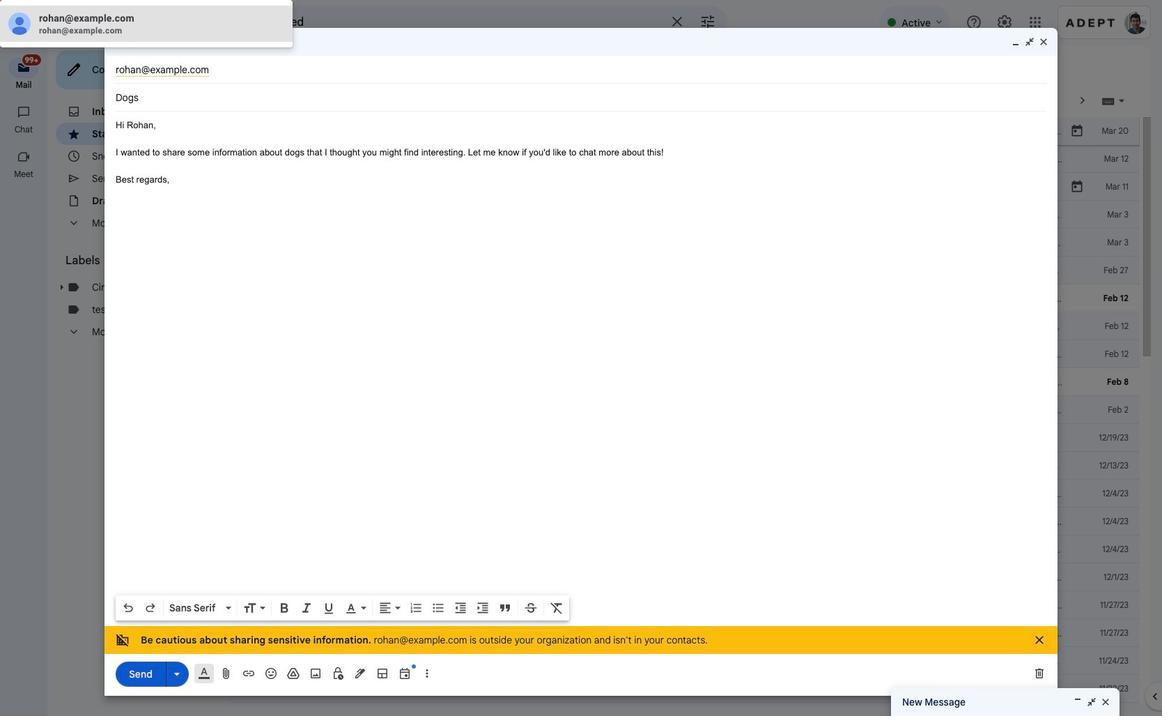 Task type: locate. For each thing, give the bounding box(es) containing it.
1 vertical spatial minimize image
[[1073, 697, 1084, 708]]

18 row from the top
[[226, 591, 1141, 619]]

dialog
[[105, 28, 1058, 696]]

Search in mail search field
[[226, 6, 728, 39]]

0 horizontal spatial minimize image
[[1011, 36, 1022, 47]]

close image right pop out icon
[[1039, 36, 1050, 47]]

toggle confidential mode image
[[331, 667, 345, 681]]

attach files image
[[220, 667, 234, 681]]

underline ‪(⌘u)‬ image
[[322, 602, 336, 616]]

settings image
[[997, 14, 1014, 31]]

minimize image left pop out image at right
[[1073, 697, 1084, 708]]

1 horizontal spatial minimize image
[[1073, 697, 1084, 708]]

close image right pop out image at right
[[1101, 697, 1112, 708]]

1 horizontal spatial close image
[[1101, 697, 1112, 708]]

0 vertical spatial minimize image
[[1011, 36, 1022, 47]]

3 row from the top
[[226, 173, 1141, 201]]

2 row from the top
[[226, 145, 1141, 173]]

minimize image left pop out icon
[[1011, 36, 1022, 47]]

close image for pop out image at right
[[1101, 697, 1112, 708]]

undo ‪(⌘z)‬ image
[[121, 601, 135, 615]]

12 row from the top
[[226, 424, 1141, 452]]

19 row from the top
[[226, 619, 1141, 647]]

7 row from the top
[[226, 284, 1141, 312]]

0 horizontal spatial close image
[[1039, 36, 1050, 47]]

remove formatting ‪(⌘\)‬ image
[[550, 601, 564, 615]]

Message Body text field
[[116, 119, 1047, 591]]

insert link ‪(⌘k)‬ image
[[242, 667, 256, 681]]

insert signature image
[[353, 667, 367, 681]]

9 row from the top
[[226, 340, 1141, 368]]

minimize image
[[1011, 36, 1022, 47], [1073, 697, 1084, 708]]

close image
[[1039, 36, 1050, 47], [1101, 697, 1112, 708]]

21 row from the top
[[226, 675, 1141, 703]]

22 row from the top
[[226, 703, 1141, 716]]

option
[[167, 601, 223, 615]]

5 row from the top
[[226, 229, 1141, 257]]

navigation
[[0, 45, 49, 716]]

list box
[[0, 6, 293, 42]]

1 vertical spatial close image
[[1101, 697, 1112, 708]]

13 row from the top
[[226, 452, 1141, 480]]

advanced search options image
[[694, 8, 722, 36]]

16 row from the top
[[226, 535, 1141, 563]]

row
[[226, 117, 1141, 145], [226, 145, 1141, 173], [226, 173, 1141, 201], [226, 201, 1141, 229], [226, 229, 1141, 257], [226, 257, 1141, 284], [226, 284, 1141, 312], [226, 312, 1141, 340], [226, 340, 1141, 368], [226, 368, 1141, 396], [226, 396, 1141, 424], [226, 424, 1141, 452], [226, 452, 1141, 480], [226, 480, 1141, 508], [226, 508, 1141, 535], [226, 535, 1141, 563], [226, 563, 1141, 591], [226, 591, 1141, 619], [226, 619, 1141, 647], [226, 647, 1141, 675], [226, 675, 1141, 703], [226, 703, 1141, 716]]

14 row from the top
[[226, 480, 1141, 508]]

older image
[[1077, 93, 1090, 107]]

15 row from the top
[[226, 508, 1141, 535]]

redo ‪(⌘y)‬ image
[[144, 601, 158, 615]]

6 row from the top
[[226, 257, 1141, 284]]

option inside formatting options toolbar
[[167, 601, 223, 615]]

indent less ‪(⌘[)‬ image
[[454, 601, 468, 615]]

more send options image
[[170, 667, 184, 681]]

0 vertical spatial close image
[[1039, 36, 1050, 47]]

bulleted list ‪(⌘⇧8)‬ image
[[432, 601, 446, 615]]

heading
[[0, 79, 47, 91], [0, 124, 47, 135], [0, 169, 47, 180], [66, 254, 198, 268]]

gmail image
[[63, 8, 139, 36]]

select a layout image
[[376, 667, 390, 681]]



Task type: vqa. For each thing, say whether or not it's contained in the screenshot.
Select a layout image
yes



Task type: describe. For each thing, give the bounding box(es) containing it.
pop out image
[[1087, 697, 1098, 708]]

1 row from the top
[[226, 117, 1141, 145]]

set up a time to meet image
[[398, 667, 412, 681]]

insert photo image
[[309, 667, 323, 681]]

17 row from the top
[[226, 563, 1141, 591]]

indent more ‪(⌘])‬ image
[[476, 601, 490, 615]]

close image for pop out icon
[[1039, 36, 1050, 47]]

clear search image
[[664, 8, 692, 36]]

insert emoji ‪(⌘⇧2)‬ image
[[264, 667, 278, 681]]

quote ‪(⌘⇧9)‬ image
[[499, 601, 512, 615]]

mail, 839 unread messages image
[[17, 57, 39, 71]]

formatting options toolbar
[[116, 595, 570, 621]]

4 row from the top
[[226, 201, 1141, 229]]

bold ‪(⌘b)‬ image
[[278, 601, 291, 615]]

20 row from the top
[[226, 647, 1141, 675]]

minimize image for pop out image at right
[[1073, 697, 1084, 708]]

minimize image for pop out icon
[[1011, 36, 1022, 47]]

numbered list ‪(⌘⇧7)‬ image
[[409, 601, 423, 615]]

10 row from the top
[[226, 368, 1141, 396]]

8 row from the top
[[226, 312, 1141, 340]]

insert files using drive image
[[287, 667, 301, 681]]

11 row from the top
[[226, 396, 1141, 424]]

pop out image
[[1025, 36, 1036, 47]]

italic ‪(⌘i)‬ image
[[300, 601, 314, 615]]

discard draft ‪(⌘⇧d)‬ image
[[1033, 667, 1047, 681]]

strikethrough ‪(⌘⇧x)‬ image
[[524, 601, 538, 615]]

more options image
[[423, 667, 432, 681]]

main menu image
[[15, 14, 32, 31]]

Subject field
[[116, 91, 1047, 105]]



